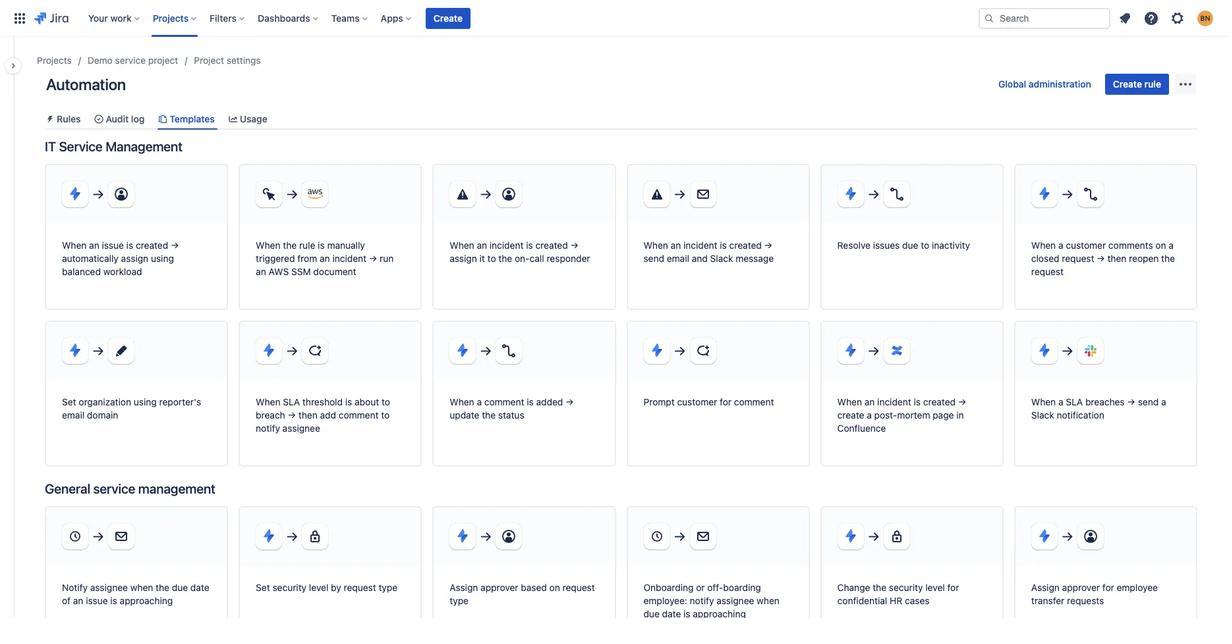 Task type: describe. For each thing, give the bounding box(es) containing it.
approver for for
[[1062, 583, 1100, 594]]

notifications image
[[1117, 10, 1133, 26]]

for for assign approver for employee transfer requests
[[1103, 583, 1114, 594]]

when a comment is added → update the status
[[450, 397, 574, 421]]

workload
[[103, 266, 142, 278]]

onboarding or off-boarding employee: notify assignee when due date is approaching
[[644, 583, 780, 619]]

issue inside when an issue is created → automatically assign using balanced workload
[[102, 240, 124, 251]]

then inside when a customer comments on a closed request → then reopen the request
[[1108, 253, 1127, 264]]

your profile and settings image
[[1198, 10, 1213, 26]]

a inside when an incident is created → create a post-mortem page in confluence
[[867, 410, 872, 421]]

→ inside when an incident is created → assign it to the on-call responder
[[570, 240, 579, 251]]

balanced
[[62, 266, 101, 278]]

your work button
[[84, 8, 145, 29]]

reopen
[[1129, 253, 1159, 264]]

the inside 'notify assignee when the due date of an issue is approaching'
[[156, 583, 169, 594]]

slack inside when an incident is created → send email and slack message
[[710, 253, 733, 264]]

projects link
[[37, 53, 72, 69]]

assign inside when an issue is created → automatically assign using balanced workload
[[121, 253, 148, 264]]

when a customer comments on a closed request → then reopen the request
[[1031, 240, 1175, 278]]

set organization using reporter's email domain
[[62, 397, 201, 421]]

when for when a sla breaches → send a slack notification
[[1031, 397, 1056, 408]]

create for create
[[434, 12, 463, 23]]

in
[[957, 410, 964, 421]]

set for set security level by request type
[[256, 583, 270, 594]]

create rule button
[[1105, 74, 1169, 95]]

assign for assign approver based on request type
[[450, 583, 478, 594]]

apps
[[381, 12, 403, 23]]

create for create rule
[[1113, 78, 1142, 90]]

send inside when an incident is created → send email and slack message
[[644, 253, 664, 264]]

confidential
[[838, 596, 887, 607]]

when sla threshold is about to breach → then add comment to notify assignee link
[[239, 321, 422, 467]]

an inside when an incident is created → send email and slack message
[[671, 240, 681, 251]]

level inside set security level by request type link
[[309, 583, 329, 594]]

when for when an incident is created → assign it to the on-call responder
[[450, 240, 474, 251]]

demo service project link
[[88, 53, 178, 69]]

rules image
[[45, 114, 55, 124]]

project settings
[[194, 55, 261, 66]]

aws
[[269, 266, 289, 278]]

prompt
[[644, 397, 675, 408]]

when a sla breaches → send a slack notification link
[[1014, 321, 1198, 467]]

search image
[[984, 13, 995, 23]]

off-
[[707, 583, 723, 594]]

when inside the onboarding or off-boarding employee: notify assignee when due date is approaching
[[757, 596, 780, 607]]

your
[[88, 12, 108, 23]]

mortem
[[897, 410, 930, 421]]

assign for assign approver for employee transfer requests
[[1031, 583, 1060, 594]]

when for when a comment is added → update the status
[[450, 397, 474, 408]]

is inside 'notify assignee when the due date of an issue is approaching'
[[110, 596, 117, 607]]

notify assignee when the due date of an issue is approaching
[[62, 583, 209, 607]]

a right comments
[[1169, 240, 1174, 251]]

assign approver based on request type
[[450, 583, 595, 607]]

→ inside "when a sla breaches → send a slack notification"
[[1127, 397, 1136, 408]]

actions image
[[1178, 76, 1194, 92]]

for inside change the security level for confidential hr cases
[[948, 583, 959, 594]]

when the rule is manually triggered from an incident → run an aws ssm document link
[[239, 164, 422, 311]]

notify inside the onboarding or off-boarding employee: notify assignee when due date is approaching
[[690, 596, 714, 607]]

email inside set organization using reporter's email domain
[[62, 410, 84, 421]]

global administration
[[999, 78, 1091, 90]]

rule inside the when the rule is manually triggered from an incident → run an aws ssm document
[[299, 240, 315, 251]]

projects for projects link
[[37, 55, 72, 66]]

created for workload
[[136, 240, 168, 251]]

comments
[[1109, 240, 1153, 251]]

ssm
[[291, 266, 311, 278]]

2 horizontal spatial due
[[902, 240, 918, 251]]

when an incident is created → assign it to the on-call responder
[[450, 240, 590, 264]]

request right by
[[344, 583, 376, 594]]

sla inside "when a sla breaches → send a slack notification"
[[1066, 397, 1083, 408]]

change the security level for confidential hr cases link
[[820, 507, 1004, 619]]

the inside the when the rule is manually triggered from an incident → run an aws ssm document
[[283, 240, 297, 251]]

set security level by request type link
[[239, 507, 422, 619]]

when the rule is manually triggered from an incident → run an aws ssm document
[[256, 240, 394, 278]]

is for post-
[[914, 397, 921, 408]]

service for general
[[93, 482, 135, 497]]

prompt customer for comment
[[644, 397, 774, 408]]

employee
[[1117, 583, 1158, 594]]

create
[[838, 410, 864, 421]]

when a customer comments on a closed request → then reopen the request link
[[1014, 164, 1198, 311]]

→ inside when an issue is created → automatically assign using balanced workload
[[171, 240, 179, 251]]

or
[[696, 583, 705, 594]]

dashboards button
[[254, 8, 323, 29]]

1 security from the left
[[273, 583, 307, 594]]

→ inside when sla threshold is about to breach → then add comment to notify assignee
[[288, 410, 296, 421]]

teams button
[[327, 8, 373, 29]]

domain
[[87, 410, 118, 421]]

an inside when an incident is created → assign it to the on-call responder
[[477, 240, 487, 251]]

for for prompt customer for comment
[[720, 397, 732, 408]]

resolve
[[838, 240, 871, 251]]

the inside change the security level for confidential hr cases
[[873, 583, 887, 594]]

automation
[[46, 75, 126, 94]]

when inside 'notify assignee when the due date of an issue is approaching'
[[130, 583, 153, 594]]

administration
[[1029, 78, 1091, 90]]

tab list containing rules
[[40, 108, 1203, 130]]

incident inside the when the rule is manually triggered from an incident → run an aws ssm document
[[332, 253, 367, 264]]

and
[[692, 253, 708, 264]]

a right breaches
[[1161, 397, 1166, 408]]

create button
[[426, 8, 471, 29]]

issues
[[873, 240, 900, 251]]

when an issue is created → automatically assign using balanced workload
[[62, 240, 179, 278]]

automatically
[[62, 253, 119, 264]]

when an incident is created → create a post-mortem page in confluence link
[[820, 321, 1004, 467]]

it service management
[[45, 139, 183, 154]]

post-
[[874, 410, 897, 421]]

of
[[62, 596, 71, 607]]

is for status
[[527, 397, 534, 408]]

message
[[736, 253, 774, 264]]

your work
[[88, 12, 132, 23]]

a up notification
[[1059, 397, 1064, 408]]

work
[[110, 12, 132, 23]]

demo
[[88, 55, 113, 66]]

apps button
[[377, 8, 416, 29]]

responder
[[547, 253, 590, 264]]

transfer
[[1031, 596, 1065, 607]]

document
[[313, 266, 356, 278]]

log
[[131, 113, 145, 125]]

boarding
[[723, 583, 761, 594]]

reporter's
[[159, 397, 201, 408]]

due inside 'notify assignee when the due date of an issue is approaching'
[[172, 583, 188, 594]]

to inside when an incident is created → assign it to the on-call responder
[[488, 253, 496, 264]]

sla inside when sla threshold is about to breach → then add comment to notify assignee
[[283, 397, 300, 408]]

request right closed
[[1062, 253, 1094, 264]]

banner containing your work
[[0, 0, 1229, 37]]

from
[[297, 253, 317, 264]]

cases
[[905, 596, 930, 607]]

management
[[106, 139, 183, 154]]

onboarding or off-boarding employee: notify assignee when due date is approaching link
[[626, 507, 810, 619]]

is for to
[[526, 240, 533, 251]]

comment inside when a comment is added → update the status
[[484, 397, 524, 408]]

is for then
[[345, 397, 352, 408]]

hr
[[890, 596, 903, 607]]

dashboards
[[258, 12, 310, 23]]

incident for create
[[877, 397, 911, 408]]

confluence
[[838, 423, 886, 434]]

→ inside the when the rule is manually triggered from an incident → run an aws ssm document
[[369, 253, 377, 264]]

when a sla breaches → send a slack notification
[[1031, 397, 1166, 421]]

templates image
[[158, 114, 168, 124]]

→ inside when a comment is added → update the status
[[566, 397, 574, 408]]

service
[[59, 139, 103, 154]]

is inside the onboarding or off-boarding employee: notify assignee when due date is approaching
[[684, 609, 690, 619]]

an inside 'notify assignee when the due date of an issue is approaching'
[[73, 596, 83, 607]]

assign approver for employee transfer requests link
[[1014, 507, 1198, 619]]



Task type: locate. For each thing, give the bounding box(es) containing it.
assignee inside when sla threshold is about to breach → then add comment to notify assignee
[[283, 423, 320, 434]]

then
[[1108, 253, 1127, 264], [298, 410, 318, 421]]

0 horizontal spatial send
[[644, 253, 664, 264]]

slack
[[710, 253, 733, 264], [1031, 410, 1054, 421]]

when for when the rule is manually triggered from an incident → run an aws ssm document
[[256, 240, 280, 251]]

assign inside when an incident is created → assign it to the on-call responder
[[450, 253, 477, 264]]

when inside the when the rule is manually triggered from an incident → run an aws ssm document
[[256, 240, 280, 251]]

when
[[62, 240, 87, 251], [256, 240, 280, 251], [450, 240, 474, 251], [644, 240, 668, 251], [1031, 240, 1056, 251], [256, 397, 280, 408], [450, 397, 474, 408], [838, 397, 862, 408], [1031, 397, 1056, 408]]

1 horizontal spatial security
[[889, 583, 923, 594]]

1 vertical spatial email
[[62, 410, 84, 421]]

it
[[480, 253, 485, 264]]

change the security level for confidential hr cases
[[838, 583, 959, 607]]

1 horizontal spatial assign
[[450, 253, 477, 264]]

when inside when sla threshold is about to breach → then add comment to notify assignee
[[256, 397, 280, 408]]

1 horizontal spatial assignee
[[283, 423, 320, 434]]

on inside the assign approver based on request type
[[549, 583, 560, 594]]

assign approver based on request type link
[[433, 507, 616, 619]]

type for set security level by request type
[[379, 583, 398, 594]]

1 horizontal spatial due
[[644, 609, 660, 619]]

0 horizontal spatial for
[[720, 397, 732, 408]]

1 vertical spatial then
[[298, 410, 318, 421]]

rule up from
[[299, 240, 315, 251]]

set organization using reporter's email domain link
[[45, 321, 228, 467]]

1 level from the left
[[309, 583, 329, 594]]

created up message
[[729, 240, 762, 251]]

0 vertical spatial assignee
[[283, 423, 320, 434]]

when for when an incident is created → send email and slack message
[[644, 240, 668, 251]]

2 horizontal spatial assignee
[[717, 596, 754, 607]]

is inside when an incident is created → send email and slack message
[[720, 240, 727, 251]]

rule
[[1145, 78, 1161, 90], [299, 240, 315, 251]]

the inside when a comment is added → update the status
[[482, 410, 496, 421]]

1 vertical spatial when
[[757, 596, 780, 607]]

0 vertical spatial approaching
[[120, 596, 173, 607]]

1 horizontal spatial create
[[1113, 78, 1142, 90]]

1 horizontal spatial slack
[[1031, 410, 1054, 421]]

1 vertical spatial set
[[256, 583, 270, 594]]

2 assign from the left
[[1031, 583, 1060, 594]]

a up closed
[[1059, 240, 1064, 251]]

issue inside 'notify assignee when the due date of an issue is approaching'
[[86, 596, 108, 607]]

project
[[194, 55, 224, 66]]

1 vertical spatial service
[[93, 482, 135, 497]]

templates
[[170, 113, 215, 125]]

0 vertical spatial customer
[[1066, 240, 1106, 251]]

resolve issues due to inactivity link
[[820, 164, 1004, 311]]

created up workload
[[136, 240, 168, 251]]

0 horizontal spatial type
[[379, 583, 398, 594]]

date inside 'notify assignee when the due date of an issue is approaching'
[[190, 583, 209, 594]]

incident inside when an incident is created → assign it to the on-call responder
[[490, 240, 524, 251]]

then inside when sla threshold is about to breach → then add comment to notify assignee
[[298, 410, 318, 421]]

incident up post-
[[877, 397, 911, 408]]

0 horizontal spatial assignee
[[90, 583, 128, 594]]

requests
[[1067, 596, 1104, 607]]

comment inside when sla threshold is about to breach → then add comment to notify assignee
[[339, 410, 379, 421]]

notify inside when sla threshold is about to breach → then add comment to notify assignee
[[256, 423, 280, 434]]

1 horizontal spatial sla
[[1066, 397, 1083, 408]]

0 horizontal spatial comment
[[339, 410, 379, 421]]

incident up on-
[[490, 240, 524, 251]]

2 vertical spatial assignee
[[717, 596, 754, 607]]

issue up automatically
[[102, 240, 124, 251]]

organization
[[79, 397, 131, 408]]

assign inside "assign approver for employee transfer requests"
[[1031, 583, 1060, 594]]

created for message
[[729, 240, 762, 251]]

for inside "assign approver for employee transfer requests"
[[1103, 583, 1114, 594]]

settings
[[227, 55, 261, 66]]

sla
[[283, 397, 300, 408], [1066, 397, 1083, 408]]

0 vertical spatial projects
[[153, 12, 189, 23]]

is inside when an incident is created → create a post-mortem page in confluence
[[914, 397, 921, 408]]

email left domain
[[62, 410, 84, 421]]

on inside when a customer comments on a closed request → then reopen the request
[[1156, 240, 1166, 251]]

when an incident is created → send email and slack message
[[644, 240, 774, 264]]

breaches
[[1086, 397, 1125, 408]]

created
[[136, 240, 168, 251], [536, 240, 568, 251], [729, 240, 762, 251], [923, 397, 956, 408]]

send right breaches
[[1138, 397, 1159, 408]]

create left actions icon
[[1113, 78, 1142, 90]]

sidebar navigation image
[[0, 53, 29, 79]]

0 vertical spatial type
[[379, 583, 398, 594]]

0 vertical spatial service
[[115, 55, 146, 66]]

2 vertical spatial due
[[644, 609, 660, 619]]

using inside set organization using reporter's email domain
[[134, 397, 157, 408]]

filters button
[[206, 8, 250, 29]]

email inside when an incident is created → send email and slack message
[[667, 253, 689, 264]]

a inside when a comment is added → update the status
[[477, 397, 482, 408]]

1 vertical spatial type
[[450, 596, 469, 607]]

1 approver from the left
[[481, 583, 518, 594]]

date
[[190, 583, 209, 594], [662, 609, 681, 619]]

incident inside when an incident is created → send email and slack message
[[684, 240, 718, 251]]

jira image
[[34, 10, 68, 26], [34, 10, 68, 26]]

0 horizontal spatial customer
[[677, 397, 717, 408]]

1 assign from the left
[[121, 253, 148, 264]]

when inside when an incident is created → assign it to the on-call responder
[[450, 240, 474, 251]]

1 sla from the left
[[283, 397, 300, 408]]

an inside when an incident is created → create a post-mortem page in confluence
[[865, 397, 875, 408]]

global administration link
[[991, 74, 1099, 95]]

call
[[530, 253, 544, 264]]

date inside the onboarding or off-boarding employee: notify assignee when due date is approaching
[[662, 609, 681, 619]]

rules
[[57, 113, 81, 125]]

security left by
[[273, 583, 307, 594]]

when inside when a customer comments on a closed request → then reopen the request
[[1031, 240, 1056, 251]]

created up call
[[536, 240, 568, 251]]

when an issue is created → automatically assign using balanced workload link
[[45, 164, 228, 311]]

1 vertical spatial due
[[172, 583, 188, 594]]

using inside when an issue is created → automatically assign using balanced workload
[[151, 253, 174, 264]]

assignee inside 'notify assignee when the due date of an issue is approaching'
[[90, 583, 128, 594]]

notify assignee when the due date of an issue is approaching link
[[45, 507, 228, 619]]

1 vertical spatial issue
[[86, 596, 108, 607]]

0 horizontal spatial projects
[[37, 55, 72, 66]]

to right it
[[488, 253, 496, 264]]

0 horizontal spatial sla
[[283, 397, 300, 408]]

0 horizontal spatial set
[[62, 397, 76, 408]]

incident for assign
[[490, 240, 524, 251]]

0 horizontal spatial approver
[[481, 583, 518, 594]]

is for using
[[126, 240, 133, 251]]

0 horizontal spatial slack
[[710, 253, 733, 264]]

type inside the assign approver based on request type
[[450, 596, 469, 607]]

threshold
[[302, 397, 343, 408]]

is inside when sla threshold is about to breach → then add comment to notify assignee
[[345, 397, 352, 408]]

inactivity
[[932, 240, 970, 251]]

1 horizontal spatial set
[[256, 583, 270, 594]]

1 vertical spatial send
[[1138, 397, 1159, 408]]

project
[[148, 55, 178, 66]]

settings image
[[1170, 10, 1186, 26]]

0 vertical spatial set
[[62, 397, 76, 408]]

when for when an issue is created → automatically assign using balanced workload
[[62, 240, 87, 251]]

by
[[331, 583, 341, 594]]

approaching inside 'notify assignee when the due date of an issue is approaching'
[[120, 596, 173, 607]]

2 approver from the left
[[1062, 583, 1100, 594]]

is inside the when the rule is manually triggered from an incident → run an aws ssm document
[[318, 240, 325, 251]]

email
[[667, 253, 689, 264], [62, 410, 84, 421]]

an inside when an issue is created → automatically assign using balanced workload
[[89, 240, 99, 251]]

demo service project
[[88, 55, 178, 66]]

primary element
[[8, 0, 979, 37]]

approver for based
[[481, 583, 518, 594]]

0 horizontal spatial rule
[[299, 240, 315, 251]]

→ inside when an incident is created → create a post-mortem page in confluence
[[958, 397, 966, 408]]

run
[[380, 253, 394, 264]]

a up confluence at bottom
[[867, 410, 872, 421]]

on up reopen on the top right of the page
[[1156, 240, 1166, 251]]

2 horizontal spatial for
[[1103, 583, 1114, 594]]

to right add
[[381, 410, 390, 421]]

assign left it
[[450, 253, 477, 264]]

is inside when an incident is created → assign it to the on-call responder
[[526, 240, 533, 251]]

1 horizontal spatial projects
[[153, 12, 189, 23]]

0 vertical spatial slack
[[710, 253, 733, 264]]

1 vertical spatial create
[[1113, 78, 1142, 90]]

0 vertical spatial send
[[644, 253, 664, 264]]

2 level from the left
[[926, 583, 945, 594]]

level up 'cases'
[[926, 583, 945, 594]]

create rule
[[1113, 78, 1161, 90]]

1 horizontal spatial then
[[1108, 253, 1127, 264]]

security
[[273, 583, 307, 594], [889, 583, 923, 594]]

request down closed
[[1031, 266, 1064, 278]]

1 horizontal spatial date
[[662, 609, 681, 619]]

request
[[1062, 253, 1094, 264], [1031, 266, 1064, 278], [344, 583, 376, 594], [563, 583, 595, 594]]

assignee
[[283, 423, 320, 434], [90, 583, 128, 594], [717, 596, 754, 607]]

when for when sla threshold is about to breach → then add comment to notify assignee
[[256, 397, 280, 408]]

set
[[62, 397, 76, 408], [256, 583, 270, 594]]

triggered
[[256, 253, 295, 264]]

1 horizontal spatial rule
[[1145, 78, 1161, 90]]

is inside when a comment is added → update the status
[[527, 397, 534, 408]]

1 horizontal spatial send
[[1138, 397, 1159, 408]]

1 vertical spatial rule
[[299, 240, 315, 251]]

incident up and
[[684, 240, 718, 251]]

2 sla from the left
[[1066, 397, 1083, 408]]

projects for projects popup button
[[153, 12, 189, 23]]

→ inside when a customer comments on a closed request → then reopen the request
[[1097, 253, 1105, 264]]

slack right and
[[710, 253, 733, 264]]

1 horizontal spatial for
[[948, 583, 959, 594]]

then down 'threshold'
[[298, 410, 318, 421]]

level inside change the security level for confidential hr cases
[[926, 583, 945, 594]]

security up hr
[[889, 583, 923, 594]]

0 horizontal spatial approaching
[[120, 596, 173, 607]]

a up update
[[477, 397, 482, 408]]

when an incident is created → assign it to the on-call responder link
[[433, 164, 616, 311]]

added
[[536, 397, 563, 408]]

level
[[309, 583, 329, 594], [926, 583, 945, 594]]

0 horizontal spatial due
[[172, 583, 188, 594]]

approaching inside the onboarding or off-boarding employee: notify assignee when due date is approaching
[[693, 609, 746, 619]]

1 horizontal spatial customer
[[1066, 240, 1106, 251]]

0 horizontal spatial assign
[[450, 583, 478, 594]]

1 vertical spatial assignee
[[90, 583, 128, 594]]

0 horizontal spatial notify
[[256, 423, 280, 434]]

0 vertical spatial create
[[434, 12, 463, 23]]

2 horizontal spatial comment
[[734, 397, 774, 408]]

notify down breach
[[256, 423, 280, 434]]

type
[[379, 583, 398, 594], [450, 596, 469, 607]]

when for when a customer comments on a closed request → then reopen the request
[[1031, 240, 1056, 251]]

the inside when an incident is created → assign it to the on-call responder
[[499, 253, 512, 264]]

general
[[45, 482, 90, 497]]

notify
[[62, 583, 88, 594]]

created inside when an incident is created → send email and slack message
[[729, 240, 762, 251]]

create right apps popup button
[[434, 12, 463, 23]]

rule left actions icon
[[1145, 78, 1161, 90]]

assign inside the assign approver based on request type
[[450, 583, 478, 594]]

usage image
[[228, 114, 238, 124]]

projects up project
[[153, 12, 189, 23]]

when inside when an incident is created → send email and slack message
[[644, 240, 668, 251]]

projects button
[[149, 8, 202, 29]]

service right general
[[93, 482, 135, 497]]

send left and
[[644, 253, 664, 264]]

approver left based
[[481, 583, 518, 594]]

manually
[[327, 240, 365, 251]]

0 vertical spatial on
[[1156, 240, 1166, 251]]

appswitcher icon image
[[12, 10, 28, 26]]

level left by
[[309, 583, 329, 594]]

approaching
[[120, 596, 173, 607], [693, 609, 746, 619]]

1 horizontal spatial type
[[450, 596, 469, 607]]

request inside the assign approver based on request type
[[563, 583, 595, 594]]

0 vertical spatial rule
[[1145, 78, 1161, 90]]

when inside when an incident is created → create a post-mortem page in confluence
[[838, 397, 862, 408]]

2 assign from the left
[[450, 253, 477, 264]]

due inside the onboarding or off-boarding employee: notify assignee when due date is approaching
[[644, 609, 660, 619]]

projects inside popup button
[[153, 12, 189, 23]]

create inside create rule button
[[1113, 78, 1142, 90]]

customer left comments
[[1066, 240, 1106, 251]]

service for demo
[[115, 55, 146, 66]]

1 horizontal spatial email
[[667, 253, 689, 264]]

1 vertical spatial customer
[[677, 397, 717, 408]]

when inside "when a sla breaches → send a slack notification"
[[1031, 397, 1056, 408]]

1 vertical spatial approaching
[[693, 609, 746, 619]]

1 horizontal spatial when
[[757, 596, 780, 607]]

assignee down add
[[283, 423, 320, 434]]

→ inside when an incident is created → send email and slack message
[[764, 240, 773, 251]]

incident inside when an incident is created → create a post-mortem page in confluence
[[877, 397, 911, 408]]

customer right 'prompt'
[[677, 397, 717, 408]]

audit log image
[[94, 114, 104, 124]]

page
[[933, 410, 954, 421]]

notification
[[1057, 410, 1105, 421]]

when for when an incident is created → create a post-mortem page in confluence
[[838, 397, 862, 408]]

0 horizontal spatial security
[[273, 583, 307, 594]]

0 vertical spatial using
[[151, 253, 174, 264]]

then down comments
[[1108, 253, 1127, 264]]

customer inside when a customer comments on a closed request → then reopen the request
[[1066, 240, 1106, 251]]

on right based
[[549, 583, 560, 594]]

1 horizontal spatial approver
[[1062, 583, 1100, 594]]

1 horizontal spatial assign
[[1031, 583, 1060, 594]]

slack inside "when a sla breaches → send a slack notification"
[[1031, 410, 1054, 421]]

created inside when an incident is created → create a post-mortem page in confluence
[[923, 397, 956, 408]]

assignee inside the onboarding or off-boarding employee: notify assignee when due date is approaching
[[717, 596, 754, 607]]

incident for send
[[684, 240, 718, 251]]

service right demo
[[115, 55, 146, 66]]

0 vertical spatial due
[[902, 240, 918, 251]]

0 vertical spatial issue
[[102, 240, 124, 251]]

Search field
[[979, 8, 1111, 29]]

banner
[[0, 0, 1229, 37]]

slack left notification
[[1031, 410, 1054, 421]]

0 horizontal spatial email
[[62, 410, 84, 421]]

tab list
[[40, 108, 1203, 130]]

assign
[[121, 253, 148, 264], [450, 253, 477, 264]]

assign
[[450, 583, 478, 594], [1031, 583, 1060, 594]]

on
[[1156, 240, 1166, 251], [549, 583, 560, 594]]

0 horizontal spatial assign
[[121, 253, 148, 264]]

→
[[171, 240, 179, 251], [570, 240, 579, 251], [764, 240, 773, 251], [369, 253, 377, 264], [1097, 253, 1105, 264], [566, 397, 574, 408], [958, 397, 966, 408], [1127, 397, 1136, 408], [288, 410, 296, 421]]

set inside set organization using reporter's email domain
[[62, 397, 76, 408]]

1 assign from the left
[[450, 583, 478, 594]]

notify down or
[[690, 596, 714, 607]]

0 horizontal spatial when
[[130, 583, 153, 594]]

email left and
[[667, 253, 689, 264]]

when inside when an issue is created → automatically assign using balanced workload
[[62, 240, 87, 251]]

created for page
[[923, 397, 956, 408]]

create inside create button
[[434, 12, 463, 23]]

1 horizontal spatial notify
[[690, 596, 714, 607]]

request right based
[[563, 583, 595, 594]]

when
[[130, 583, 153, 594], [757, 596, 780, 607]]

management
[[138, 482, 215, 497]]

rule inside button
[[1145, 78, 1161, 90]]

the inside when a customer comments on a closed request → then reopen the request
[[1161, 253, 1175, 264]]

1 horizontal spatial on
[[1156, 240, 1166, 251]]

is inside when an issue is created → automatically assign using balanced workload
[[126, 240, 133, 251]]

approver up requests
[[1062, 583, 1100, 594]]

0 horizontal spatial date
[[190, 583, 209, 594]]

1 horizontal spatial level
[[926, 583, 945, 594]]

projects up the automation
[[37, 55, 72, 66]]

status
[[498, 410, 524, 421]]

sla up notification
[[1066, 397, 1083, 408]]

0 vertical spatial date
[[190, 583, 209, 594]]

usage
[[240, 113, 267, 125]]

about
[[355, 397, 379, 408]]

audit
[[106, 113, 129, 125]]

0 vertical spatial then
[[1108, 253, 1127, 264]]

0 horizontal spatial level
[[309, 583, 329, 594]]

1 vertical spatial projects
[[37, 55, 72, 66]]

sla up breach
[[283, 397, 300, 408]]

1 horizontal spatial comment
[[484, 397, 524, 408]]

1 vertical spatial date
[[662, 609, 681, 619]]

1 horizontal spatial approaching
[[693, 609, 746, 619]]

is for incident
[[318, 240, 325, 251]]

2 security from the left
[[889, 583, 923, 594]]

help image
[[1144, 10, 1159, 26]]

approver inside "assign approver for employee transfer requests"
[[1062, 583, 1100, 594]]

created for on-
[[536, 240, 568, 251]]

issue down notify
[[86, 596, 108, 607]]

filters
[[210, 12, 237, 23]]

security inside change the security level for confidential hr cases
[[889, 583, 923, 594]]

incident down manually
[[332, 253, 367, 264]]

0 horizontal spatial then
[[298, 410, 318, 421]]

1 vertical spatial slack
[[1031, 410, 1054, 421]]

when an incident is created → send email and slack message link
[[626, 164, 810, 311]]

project settings link
[[194, 53, 261, 69]]

0 vertical spatial when
[[130, 583, 153, 594]]

0 vertical spatial notify
[[256, 423, 280, 434]]

is for and
[[720, 240, 727, 251]]

approver inside the assign approver based on request type
[[481, 583, 518, 594]]

assign up workload
[[121, 253, 148, 264]]

created up page
[[923, 397, 956, 408]]

it
[[45, 139, 56, 154]]

prompt customer for comment link
[[626, 321, 810, 467]]

when inside when a comment is added → update the status
[[450, 397, 474, 408]]

assignee right notify
[[90, 583, 128, 594]]

customer
[[1066, 240, 1106, 251], [677, 397, 717, 408]]

type for assign approver based on request type
[[450, 596, 469, 607]]

to left inactivity
[[921, 240, 929, 251]]

created inside when an issue is created → automatically assign using balanced workload
[[136, 240, 168, 251]]

0 horizontal spatial create
[[434, 12, 463, 23]]

send inside "when a sla breaches → send a slack notification"
[[1138, 397, 1159, 408]]

assignee down boarding
[[717, 596, 754, 607]]

1 vertical spatial notify
[[690, 596, 714, 607]]

1 vertical spatial on
[[549, 583, 560, 594]]

created inside when an incident is created → assign it to the on-call responder
[[536, 240, 568, 251]]

set for set organization using reporter's email domain
[[62, 397, 76, 408]]

when sla threshold is about to breach → then add comment to notify assignee
[[256, 397, 390, 434]]

0 horizontal spatial on
[[549, 583, 560, 594]]

an
[[89, 240, 99, 251], [477, 240, 487, 251], [671, 240, 681, 251], [320, 253, 330, 264], [256, 266, 266, 278], [865, 397, 875, 408], [73, 596, 83, 607]]

0 vertical spatial email
[[667, 253, 689, 264]]

1 vertical spatial using
[[134, 397, 157, 408]]

to right about at the bottom left of the page
[[382, 397, 390, 408]]



Task type: vqa. For each thing, say whether or not it's contained in the screenshot.
right customer
yes



